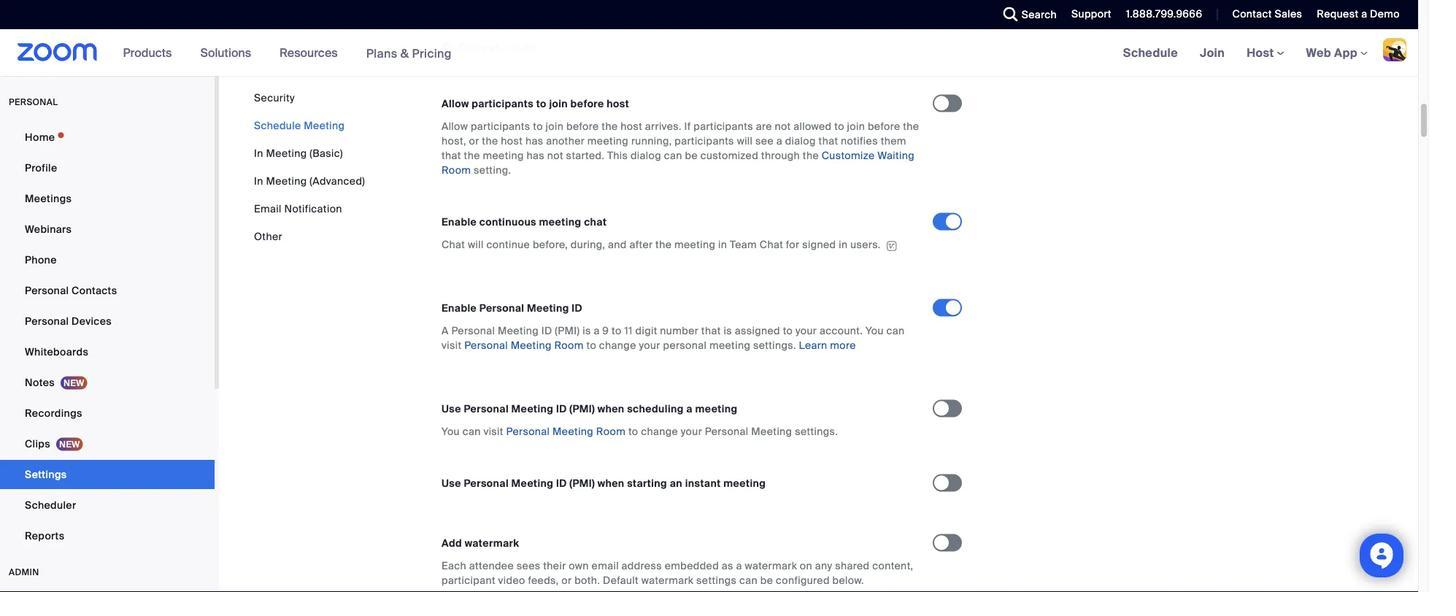Task type: locate. For each thing, give the bounding box(es) containing it.
scheduler
[[25, 498, 76, 512]]

for
[[786, 238, 800, 252]]

web
[[1306, 45, 1332, 60]]

watermark up configured on the bottom right
[[745, 559, 797, 573]]

1 vertical spatial when
[[598, 477, 625, 490]]

host
[[607, 97, 629, 111], [621, 120, 643, 133], [501, 134, 523, 148]]

profile
[[25, 161, 57, 174]]

2 horizontal spatial room
[[596, 425, 626, 438]]

0 horizontal spatial will
[[468, 238, 484, 252]]

chat left continue
[[442, 238, 465, 252]]

in up email
[[254, 174, 263, 188]]

0 horizontal spatial is
[[583, 324, 591, 338]]

email notification
[[254, 202, 342, 215]]

schedule for schedule meeting
[[254, 119, 301, 132]]

0 vertical spatial allow
[[442, 97, 469, 111]]

1 vertical spatial will
[[468, 238, 484, 252]]

0 horizontal spatial visit
[[442, 339, 462, 352]]

or inside each attendee sees their own email address embedded as a watermark on any shared content, participant video feeds, or both. default watermark settings can be configured below.
[[562, 574, 572, 587]]

0 horizontal spatial room
[[442, 164, 471, 177]]

room up use personal meeting id (pmi) when scheduling a meeting
[[554, 339, 584, 352]]

you for you can visit
[[866, 324, 884, 338]]

meeting right instant
[[724, 477, 766, 490]]

in down schedule meeting
[[254, 146, 263, 160]]

has left "started."
[[527, 149, 545, 162]]

0 horizontal spatial in
[[718, 238, 727, 252]]

2 allow from the top
[[442, 120, 468, 133]]

room for customize waiting room
[[442, 164, 471, 177]]

0 horizontal spatial schedule
[[254, 119, 301, 132]]

1 is from the left
[[583, 324, 591, 338]]

1 vertical spatial use
[[442, 477, 461, 490]]

schedule for schedule
[[1123, 45, 1178, 60]]

1 allow from the top
[[442, 97, 469, 111]]

1 vertical spatial not
[[547, 149, 564, 162]]

host up this
[[607, 97, 629, 111]]

whiteboards
[[25, 345, 88, 358]]

id for starting
[[556, 477, 567, 490]]

pricing
[[412, 45, 452, 61]]

to up notifies
[[835, 120, 845, 133]]

webinars link
[[0, 215, 215, 244]]

add
[[442, 537, 462, 550]]

0 vertical spatial host
[[607, 97, 629, 111]]

a right as
[[736, 559, 742, 573]]

a left demo
[[1362, 7, 1368, 21]]

or right host,
[[469, 134, 479, 148]]

during,
[[571, 238, 605, 252]]

0 horizontal spatial or
[[469, 134, 479, 148]]

scheduling
[[627, 402, 684, 416]]

0 vertical spatial room
[[442, 164, 471, 177]]

learn more link
[[799, 339, 856, 352]]

1 vertical spatial personal meeting room link
[[506, 425, 626, 438]]

1 vertical spatial your
[[639, 339, 660, 352]]

1 horizontal spatial will
[[737, 134, 753, 148]]

1 vertical spatial that
[[442, 149, 461, 162]]

1 horizontal spatial or
[[562, 574, 572, 587]]

can inside each attendee sees their own email address embedded as a watermark on any shared content, participant video feeds, or both. default watermark settings can be configured below.
[[740, 574, 758, 587]]

schedule link
[[1112, 29, 1189, 76]]

product information navigation
[[112, 29, 463, 77]]

schedule inside meetings navigation
[[1123, 45, 1178, 60]]

or for the
[[469, 134, 479, 148]]

account.
[[820, 324, 863, 338]]

0 vertical spatial you
[[866, 324, 884, 338]]

1 vertical spatial host
[[621, 120, 643, 133]]

that down the allowed
[[819, 134, 838, 148]]

attendee
[[469, 559, 514, 573]]

settings link
[[0, 460, 215, 489]]

(pmi) for a
[[555, 324, 580, 338]]

participants up customized
[[694, 120, 753, 133]]

0 vertical spatial watermark
[[465, 537, 519, 550]]

is left assigned
[[724, 324, 732, 338]]

0 horizontal spatial be
[[685, 149, 698, 162]]

1 horizontal spatial schedule
[[1123, 45, 1178, 60]]

to right the 9
[[612, 324, 622, 338]]

1 vertical spatial has
[[527, 149, 545, 162]]

0 horizontal spatial chat
[[442, 238, 465, 252]]

1 horizontal spatial is
[[724, 324, 732, 338]]

menu bar
[[254, 91, 365, 244]]

2 vertical spatial your
[[681, 425, 702, 438]]

can
[[664, 149, 682, 162], [887, 324, 905, 338], [463, 425, 481, 438], [740, 574, 758, 587]]

meeting left team at the top
[[675, 238, 716, 252]]

computer
[[459, 41, 509, 54]]

0 vertical spatial settings.
[[753, 339, 796, 352]]

or down their
[[562, 574, 572, 587]]

customized
[[701, 149, 759, 162]]

room inside customize waiting room
[[442, 164, 471, 177]]

host,
[[442, 134, 466, 148]]

has
[[526, 134, 543, 148], [527, 149, 545, 162]]

be left configured on the bottom right
[[761, 574, 773, 587]]

0 vertical spatial use
[[442, 402, 461, 416]]

1 horizontal spatial watermark
[[642, 574, 694, 587]]

app
[[1335, 45, 1358, 60]]

dialog down running,
[[631, 149, 661, 162]]

a up the through
[[777, 134, 783, 148]]

1 horizontal spatial not
[[775, 120, 791, 133]]

when up you can visit personal meeting room to change your personal meeting settings.
[[598, 402, 625, 416]]

that up personal
[[701, 324, 721, 338]]

chat will continue before, during, and after the meeting in team chat for signed in users. application
[[442, 238, 920, 252]]

chat left "for"
[[760, 238, 783, 252]]

join for host
[[549, 97, 568, 111]]

(pmi) left the 9
[[555, 324, 580, 338]]

schedule down 1.888.799.9666
[[1123, 45, 1178, 60]]

when for starting
[[598, 477, 625, 490]]

0 vertical spatial will
[[737, 134, 753, 148]]

0 vertical spatial enable
[[442, 215, 477, 229]]

1 vertical spatial visit
[[484, 425, 504, 438]]

not
[[775, 120, 791, 133], [547, 149, 564, 162]]

join
[[549, 97, 568, 111], [546, 120, 564, 133], [847, 120, 865, 133]]

learn more
[[799, 339, 856, 352]]

not right are
[[775, 120, 791, 133]]

the down host,
[[464, 149, 480, 162]]

1 vertical spatial change
[[641, 425, 678, 438]]

2 vertical spatial host
[[501, 134, 523, 148]]

host up running,
[[621, 120, 643, 133]]

another
[[546, 134, 585, 148]]

signed
[[802, 238, 836, 252]]

1 horizontal spatial room
[[554, 339, 584, 352]]

id for a
[[541, 324, 552, 338]]

when left starting at bottom left
[[598, 477, 625, 490]]

1 vertical spatial schedule
[[254, 119, 301, 132]]

will left see
[[737, 134, 753, 148]]

0 horizontal spatial watermark
[[465, 537, 519, 550]]

0 vertical spatial your
[[796, 324, 817, 338]]

products
[[123, 45, 172, 60]]

0 vertical spatial (pmi)
[[555, 324, 580, 338]]

0 vertical spatial in
[[254, 146, 263, 160]]

watermark
[[465, 537, 519, 550], [745, 559, 797, 573], [642, 574, 694, 587]]

(pmi) up you can visit personal meeting room to change your personal meeting settings.
[[570, 402, 595, 416]]

allow for allow participants to join before host
[[442, 97, 469, 111]]

is left the 9
[[583, 324, 591, 338]]

0 vertical spatial schedule
[[1123, 45, 1178, 60]]

in meeting (basic)
[[254, 146, 343, 160]]

use personal meeting id (pmi) when starting an instant meeting
[[442, 477, 766, 490]]

0 vertical spatial has
[[526, 134, 543, 148]]

or inside allow participants to join before the host arrives. if participants are not allowed to join before the host, or the host has another meeting running, participants will see a dialog that notifies them that the meeting has not started. this dialog can be customized through the
[[469, 134, 479, 148]]

will inside allow participants to join before the host arrives. if participants are not allowed to join before the host, or the host has another meeting running, participants will see a dialog that notifies them that the meeting has not started. this dialog can be customized through the
[[737, 134, 753, 148]]

schedule down security
[[254, 119, 301, 132]]

you can visit personal meeting room to change your personal meeting settings.
[[442, 425, 838, 438]]

will inside application
[[468, 238, 484, 252]]

has left the another
[[526, 134, 543, 148]]

personal meeting room link down use personal meeting id (pmi) when scheduling a meeting
[[506, 425, 626, 438]]

your up learn
[[796, 324, 817, 338]]

a inside allow participants to join before the host arrives. if participants are not allowed to join before the host, or the host has another meeting running, participants will see a dialog that notifies them that the meeting has not started. this dialog can be customized through the
[[777, 134, 783, 148]]

1 vertical spatial or
[[562, 574, 572, 587]]

reports
[[25, 529, 65, 542]]

meeting up the setting.
[[483, 149, 524, 162]]

devices
[[72, 314, 112, 328]]

web app button
[[1306, 45, 1368, 60]]

2 vertical spatial (pmi)
[[570, 477, 595, 490]]

0 vertical spatial not
[[775, 120, 791, 133]]

learn
[[799, 339, 828, 352]]

enable personal meeting id
[[442, 302, 583, 315]]

1 vertical spatial watermark
[[745, 559, 797, 573]]

the right "after"
[[656, 238, 672, 252]]

1 vertical spatial you
[[442, 425, 460, 438]]

personal meeting room link for to
[[464, 339, 584, 352]]

(pmi) left starting at bottom left
[[570, 477, 595, 490]]

1 horizontal spatial be
[[761, 574, 773, 587]]

1.888.799.9666 button up join
[[1115, 0, 1206, 29]]

be inside each attendee sees their own email address embedded as a watermark on any shared content, participant video feeds, or both. default watermark settings can be configured below.
[[761, 574, 773, 587]]

your down scheduling
[[681, 425, 702, 438]]

1 horizontal spatial in
[[839, 238, 848, 252]]

1 in from the top
[[254, 146, 263, 160]]

search button
[[993, 0, 1061, 29]]

be down if
[[685, 149, 698, 162]]

1 vertical spatial (pmi)
[[570, 402, 595, 416]]

dialog down the allowed
[[785, 134, 816, 148]]

their
[[543, 559, 566, 573]]

0 vertical spatial dialog
[[785, 134, 816, 148]]

host up the setting.
[[501, 134, 523, 148]]

running,
[[631, 134, 672, 148]]

not down the another
[[547, 149, 564, 162]]

banner containing products
[[0, 29, 1418, 77]]

to up use personal meeting id (pmi) when scheduling a meeting
[[587, 339, 597, 352]]

room for personal meeting room to change your personal meeting settings.
[[554, 339, 584, 352]]

personal meeting room link
[[464, 339, 584, 352], [506, 425, 626, 438]]

1 chat from the left
[[442, 238, 465, 252]]

use
[[442, 402, 461, 416], [442, 477, 461, 490]]

2 enable from the top
[[442, 302, 477, 315]]

schedule inside menu bar
[[254, 119, 301, 132]]

change down scheduling
[[641, 425, 678, 438]]

0 horizontal spatial dialog
[[631, 149, 661, 162]]

2 when from the top
[[598, 477, 625, 490]]

1 when from the top
[[598, 402, 625, 416]]

&
[[401, 45, 409, 61]]

the inside 'chat will continue before, during, and after the meeting in team chat for signed in users.' application
[[656, 238, 672, 252]]

1 vertical spatial enable
[[442, 302, 477, 315]]

in
[[254, 146, 263, 160], [254, 174, 263, 188]]

visit for you can visit personal meeting room to change your personal meeting settings.
[[484, 425, 504, 438]]

phone link
[[0, 245, 215, 274]]

2 in from the left
[[839, 238, 848, 252]]

room down use personal meeting id (pmi) when scheduling a meeting
[[596, 425, 626, 438]]

settings.
[[753, 339, 796, 352], [795, 425, 838, 438]]

2 vertical spatial that
[[701, 324, 721, 338]]

chat
[[442, 238, 465, 252], [760, 238, 783, 252]]

1 vertical spatial allow
[[442, 120, 468, 133]]

enable left continuous
[[442, 215, 477, 229]]

your down digit
[[639, 339, 660, 352]]

to right assigned
[[783, 324, 793, 338]]

1 enable from the top
[[442, 215, 477, 229]]

enable
[[442, 215, 477, 229], [442, 302, 477, 315]]

0 horizontal spatial change
[[599, 339, 636, 352]]

to up the another
[[536, 97, 547, 111]]

1 vertical spatial room
[[554, 339, 584, 352]]

0 vertical spatial when
[[598, 402, 625, 416]]

1 horizontal spatial you
[[866, 324, 884, 338]]

that down host,
[[442, 149, 461, 162]]

the up them
[[903, 120, 919, 133]]

in left team at the top
[[718, 238, 727, 252]]

banner
[[0, 29, 1418, 77]]

1 vertical spatial in
[[254, 174, 263, 188]]

2 vertical spatial watermark
[[642, 574, 694, 587]]

change down 11
[[599, 339, 636, 352]]

1 in from the left
[[718, 238, 727, 252]]

0 horizontal spatial you
[[442, 425, 460, 438]]

to down allow participants to join before host
[[533, 120, 543, 133]]

1 horizontal spatial chat
[[760, 238, 783, 252]]

in for in meeting (advanced)
[[254, 174, 263, 188]]

personal meeting room link down enable personal meeting id
[[464, 339, 584, 352]]

1 horizontal spatial your
[[681, 425, 702, 438]]

in meeting (basic) link
[[254, 146, 343, 160]]

2 horizontal spatial your
[[796, 324, 817, 338]]

you inside you can visit
[[866, 324, 884, 338]]

enable for enable continuous meeting chat
[[442, 215, 477, 229]]

you
[[866, 324, 884, 338], [442, 425, 460, 438]]

0 vertical spatial be
[[685, 149, 698, 162]]

profile link
[[0, 153, 215, 183]]

in left the users.
[[839, 238, 848, 252]]

enable up a
[[442, 302, 477, 315]]

0 horizontal spatial not
[[547, 149, 564, 162]]

watermark up the attendee
[[465, 537, 519, 550]]

before for host
[[571, 97, 604, 111]]

the up this
[[602, 120, 618, 133]]

1 vertical spatial dialog
[[631, 149, 661, 162]]

in
[[718, 238, 727, 252], [839, 238, 848, 252]]

0 vertical spatial or
[[469, 134, 479, 148]]

change
[[599, 339, 636, 352], [641, 425, 678, 438]]

2 use from the top
[[442, 477, 461, 490]]

0 horizontal spatial that
[[442, 149, 461, 162]]

assigned
[[735, 324, 780, 338]]

0 vertical spatial personal meeting room link
[[464, 339, 584, 352]]

the down the allowed
[[803, 149, 819, 162]]

allow inside allow participants to join before the host arrives. if participants are not allowed to join before the host, or the host has another meeting running, participants will see a dialog that notifies them that the meeting has not started. this dialog can be customized through the
[[442, 120, 468, 133]]

1 horizontal spatial visit
[[484, 425, 504, 438]]

meeting right scheduling
[[695, 402, 738, 416]]

1 use from the top
[[442, 402, 461, 416]]

add watermark
[[442, 537, 519, 550]]

1 vertical spatial be
[[761, 574, 773, 587]]

schedule
[[1123, 45, 1178, 60], [254, 119, 301, 132]]

1.888.799.9666 button
[[1115, 0, 1206, 29], [1126, 7, 1203, 21]]

0 vertical spatial visit
[[442, 339, 462, 352]]

to
[[536, 97, 547, 111], [533, 120, 543, 133], [835, 120, 845, 133], [612, 324, 622, 338], [783, 324, 793, 338], [587, 339, 597, 352], [629, 425, 638, 438]]

after
[[630, 238, 653, 252]]

join for the
[[546, 120, 564, 133]]

plans & pricing link
[[366, 45, 452, 61], [366, 45, 452, 61]]

2 horizontal spatial that
[[819, 134, 838, 148]]

watermark down embedded at the bottom of page
[[642, 574, 694, 587]]

if
[[684, 120, 691, 133]]

continuous
[[479, 215, 537, 229]]

an
[[670, 477, 683, 490]]

email notification link
[[254, 202, 342, 215]]

solutions
[[200, 45, 251, 60]]

security
[[254, 91, 295, 104]]

room down host,
[[442, 164, 471, 177]]

personal
[[25, 284, 69, 297], [479, 302, 524, 315], [25, 314, 69, 328], [451, 324, 495, 338], [464, 339, 508, 352], [464, 402, 509, 416], [506, 425, 550, 438], [705, 425, 749, 438], [464, 477, 509, 490]]

will left continue
[[468, 238, 484, 252]]

starting
[[627, 477, 667, 490]]

plans & pricing
[[366, 45, 452, 61]]

2 in from the top
[[254, 174, 263, 188]]

can inside you can visit
[[887, 324, 905, 338]]

visit inside you can visit
[[442, 339, 462, 352]]

host
[[1247, 45, 1277, 60]]



Task type: describe. For each thing, give the bounding box(es) containing it.
when for scheduling
[[598, 402, 625, 416]]

contact sales
[[1233, 7, 1303, 21]]

2 vertical spatial room
[[596, 425, 626, 438]]

1 horizontal spatial change
[[641, 425, 678, 438]]

other
[[254, 230, 282, 243]]

audio
[[512, 41, 541, 54]]

2 horizontal spatial watermark
[[745, 559, 797, 573]]

zoom logo image
[[18, 43, 98, 61]]

meeting up before,
[[539, 215, 582, 229]]

use for use personal meeting id (pmi) when scheduling a meeting
[[442, 402, 461, 416]]

1 horizontal spatial that
[[701, 324, 721, 338]]

other link
[[254, 230, 282, 243]]

personal meeting room to change your personal meeting settings.
[[464, 339, 796, 352]]

see
[[756, 134, 774, 148]]

started.
[[566, 149, 605, 162]]

resources
[[280, 45, 338, 60]]

contacts
[[72, 284, 117, 297]]

you can visit
[[442, 324, 905, 352]]

a right scheduling
[[686, 402, 693, 416]]

chat will continue before, during, and after the meeting in team chat for signed in users.
[[442, 238, 881, 252]]

2 chat from the left
[[760, 238, 783, 252]]

request
[[1317, 7, 1359, 21]]

1.888.799.9666
[[1126, 7, 1203, 21]]

search
[[1022, 8, 1057, 21]]

before for the
[[566, 120, 599, 133]]

2 is from the left
[[724, 324, 732, 338]]

you for you can visit personal meeting room to change your personal meeting settings.
[[442, 425, 460, 438]]

address
[[622, 559, 662, 573]]

resources button
[[280, 29, 344, 76]]

join
[[1200, 45, 1225, 60]]

default
[[603, 574, 639, 587]]

are
[[756, 120, 772, 133]]

meeting inside application
[[675, 238, 716, 252]]

whiteboards link
[[0, 337, 215, 366]]

0 horizontal spatial your
[[639, 339, 660, 352]]

notes
[[25, 376, 55, 389]]

visit for you can visit
[[442, 339, 462, 352]]

id for scheduling
[[556, 402, 567, 416]]

home link
[[0, 123, 215, 152]]

meeting down assigned
[[710, 339, 751, 352]]

meetings link
[[0, 184, 215, 213]]

and
[[608, 238, 627, 252]]

support version for enable continuous meeting chat image
[[885, 240, 899, 251]]

notifies
[[841, 134, 878, 148]]

allow for allow participants to join before the host arrives. if participants are not allowed to join before the host, or the host has another meeting running, participants will see a dialog that notifies them that the meeting has not started. this dialog can be customized through the
[[442, 120, 468, 133]]

1 horizontal spatial dialog
[[785, 134, 816, 148]]

(pmi) for starting
[[570, 477, 595, 490]]

continue
[[487, 238, 530, 252]]

computer audio
[[459, 41, 541, 54]]

each
[[442, 559, 467, 573]]

0 vertical spatial that
[[819, 134, 838, 148]]

personal devices link
[[0, 307, 215, 336]]

can inside allow participants to join before the host arrives. if participants are not allowed to join before the host, or the host has another meeting running, participants will see a dialog that notifies them that the meeting has not started. this dialog can be customized through the
[[664, 149, 682, 162]]

a inside each attendee sees their own email address embedded as a watermark on any shared content, participant video feeds, or both. default watermark settings can be configured below.
[[736, 559, 742, 573]]

instant
[[685, 477, 721, 490]]

support
[[1072, 7, 1112, 21]]

participants down allow participants to join before host
[[471, 120, 530, 133]]

enable for enable personal meeting id
[[442, 302, 477, 315]]

clips
[[25, 437, 50, 450]]

a
[[442, 324, 449, 338]]

participants down computer audio
[[472, 97, 534, 111]]

clips link
[[0, 429, 215, 458]]

9
[[603, 324, 609, 338]]

(basic)
[[310, 146, 343, 160]]

participant
[[442, 574, 496, 587]]

in meeting (advanced) link
[[254, 174, 365, 188]]

profile picture image
[[1383, 38, 1407, 61]]

products button
[[123, 29, 178, 76]]

the up the setting.
[[482, 134, 498, 148]]

recordings link
[[0, 399, 215, 428]]

customize waiting room
[[442, 149, 915, 177]]

or for both.
[[562, 574, 572, 587]]

schedule meeting
[[254, 119, 345, 132]]

1 vertical spatial settings.
[[795, 425, 838, 438]]

demo
[[1370, 7, 1400, 21]]

to down scheduling
[[629, 425, 638, 438]]

request a demo
[[1317, 7, 1400, 21]]

host button
[[1247, 45, 1285, 60]]

each attendee sees their own email address embedded as a watermark on any shared content, participant video feeds, or both. default watermark settings can be configured below.
[[442, 559, 914, 587]]

on
[[800, 559, 813, 573]]

feeds,
[[528, 574, 559, 587]]

below.
[[833, 574, 864, 587]]

plans
[[366, 45, 398, 61]]

1.888.799.9666 button up schedule link
[[1126, 7, 1203, 21]]

customize waiting room link
[[442, 149, 915, 177]]

reports link
[[0, 521, 215, 550]]

personal menu menu
[[0, 123, 215, 552]]

personal meeting room link for personal
[[506, 425, 626, 438]]

in for in meeting (basic)
[[254, 146, 263, 160]]

phone
[[25, 253, 57, 266]]

a left the 9
[[594, 324, 600, 338]]

0 vertical spatial change
[[599, 339, 636, 352]]

security link
[[254, 91, 295, 104]]

enable continuous meeting chat
[[442, 215, 607, 229]]

admin
[[9, 567, 39, 578]]

personal
[[663, 339, 707, 352]]

(pmi) for scheduling
[[570, 402, 595, 416]]

use personal meeting id (pmi) when scheduling a meeting
[[442, 402, 738, 416]]

personal devices
[[25, 314, 112, 328]]

them
[[881, 134, 907, 148]]

allowed
[[794, 120, 832, 133]]

schedule meeting link
[[254, 119, 345, 132]]

meeting up this
[[588, 134, 629, 148]]

meetings navigation
[[1112, 29, 1418, 77]]

home
[[25, 130, 55, 144]]

customize
[[822, 149, 875, 162]]

in meeting (advanced)
[[254, 174, 365, 188]]

allow participants to join before the host arrives. if participants are not allowed to join before the host, or the host has another meeting running, participants will see a dialog that notifies them that the meeting has not started. this dialog can be customized through the
[[442, 120, 919, 162]]

personal
[[9, 96, 58, 108]]

content,
[[873, 559, 914, 573]]

11
[[624, 324, 633, 338]]

more
[[830, 339, 856, 352]]

be inside allow participants to join before the host arrives. if participants are not allowed to join before the host, or the host has another meeting running, participants will see a dialog that notifies them that the meeting has not started. this dialog can be customized through the
[[685, 149, 698, 162]]

before,
[[533, 238, 568, 252]]

users.
[[851, 238, 881, 252]]

use for use personal meeting id (pmi) when starting an instant meeting
[[442, 477, 461, 490]]

email
[[254, 202, 282, 215]]

join link
[[1189, 29, 1236, 76]]

menu bar containing security
[[254, 91, 365, 244]]

personal contacts link
[[0, 276, 215, 305]]

participants down if
[[675, 134, 734, 148]]

settings
[[697, 574, 737, 587]]

arrives.
[[645, 120, 682, 133]]



Task type: vqa. For each thing, say whether or not it's contained in the screenshot.
the Search text field
no



